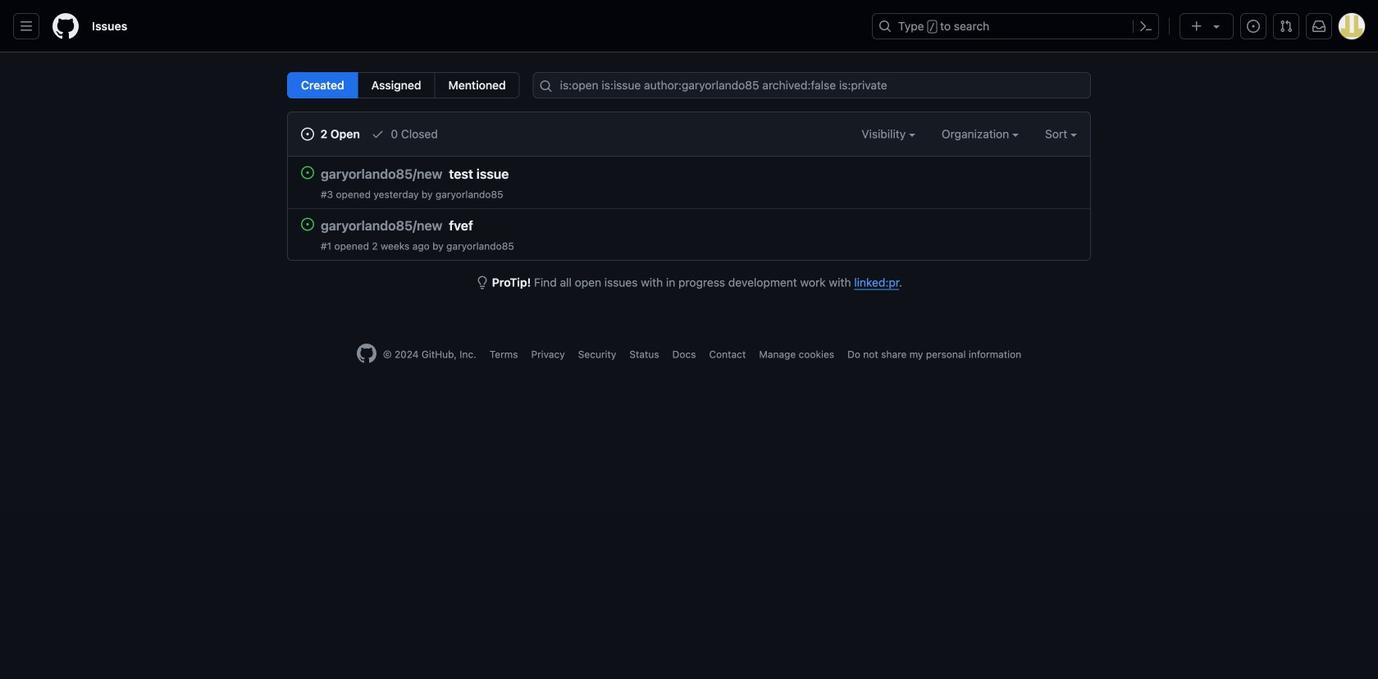 Task type: locate. For each thing, give the bounding box(es) containing it.
1 vertical spatial open issue element
[[301, 217, 314, 231]]

git pull request image
[[1280, 20, 1293, 33]]

issues element
[[287, 72, 520, 98]]

2 open issue image from the top
[[301, 218, 314, 231]]

0 vertical spatial homepage image
[[53, 13, 79, 39]]

1 vertical spatial homepage image
[[357, 344, 376, 363]]

command palette image
[[1140, 20, 1153, 33]]

open issue image
[[301, 166, 314, 179], [301, 218, 314, 231]]

open issue image for 1st open issue element from the bottom of the page
[[301, 218, 314, 231]]

1 open issue image from the top
[[301, 166, 314, 179]]

2 open issue element from the top
[[301, 217, 314, 231]]

1 vertical spatial open issue image
[[301, 218, 314, 231]]

0 vertical spatial open issue element
[[301, 166, 314, 179]]

triangle down image
[[1210, 20, 1223, 33]]

open issue element
[[301, 166, 314, 179], [301, 217, 314, 231]]

0 vertical spatial open issue image
[[301, 166, 314, 179]]

homepage image
[[53, 13, 79, 39], [357, 344, 376, 363]]

1 open issue element from the top
[[301, 166, 314, 179]]

plus image
[[1190, 20, 1204, 33]]



Task type: describe. For each thing, give the bounding box(es) containing it.
check image
[[371, 128, 385, 141]]

Issues search field
[[533, 72, 1091, 98]]

issue opened image
[[1247, 20, 1260, 33]]

light bulb image
[[476, 276, 489, 289]]

notifications image
[[1313, 20, 1326, 33]]

Search all issues text field
[[533, 72, 1091, 98]]

issue opened image
[[301, 128, 314, 141]]

1 horizontal spatial homepage image
[[357, 344, 376, 363]]

open issue image for 2nd open issue element from the bottom
[[301, 166, 314, 179]]

0 horizontal spatial homepage image
[[53, 13, 79, 39]]

search image
[[540, 80, 553, 93]]



Task type: vqa. For each thing, say whether or not it's contained in the screenshot.
View filters region
no



